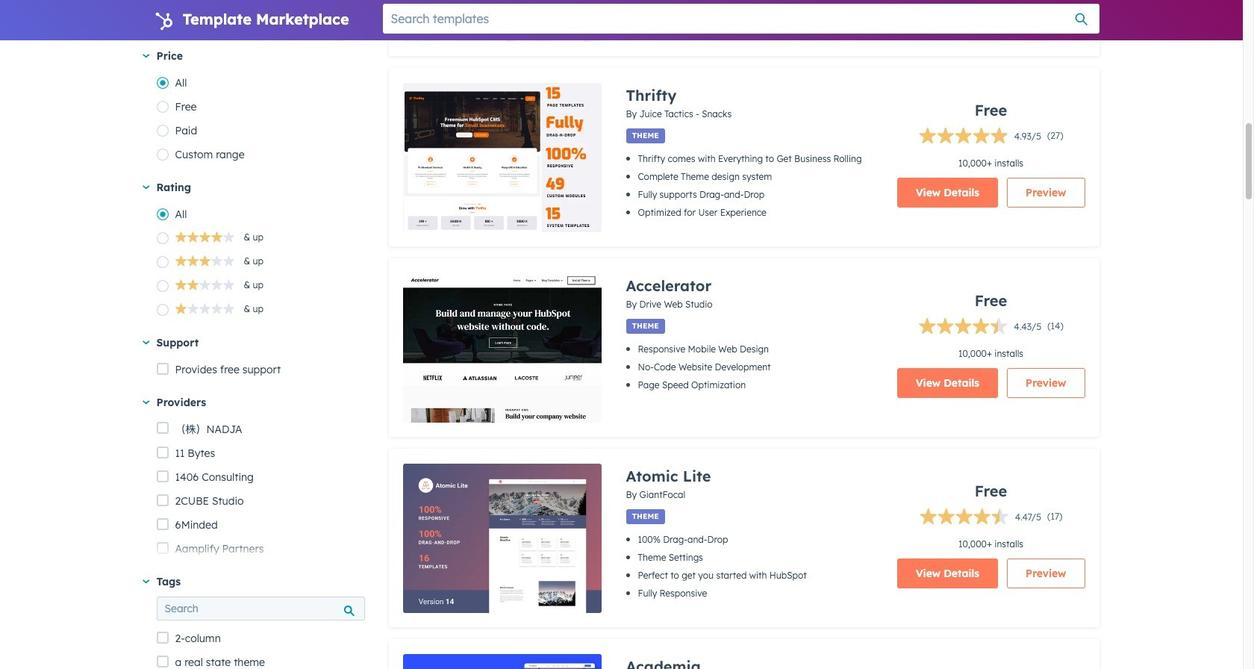 Task type: describe. For each thing, give the bounding box(es) containing it.
tags group
[[156, 627, 365, 669]]

caret image
[[142, 401, 149, 405]]

Search search field
[[156, 597, 365, 621]]

1 caret image from the top
[[142, 54, 149, 58]]

2 caret image from the top
[[142, 186, 149, 189]]

Search templates search field
[[383, 4, 1100, 34]]

3 caret image from the top
[[142, 341, 149, 345]]

providers group
[[156, 418, 365, 669]]

4 caret image from the top
[[142, 580, 149, 584]]



Task type: vqa. For each thing, say whether or not it's contained in the screenshot.
second caret image from the bottom of the page
yes



Task type: locate. For each thing, give the bounding box(es) containing it.
rating group
[[156, 203, 365, 322]]

price group
[[156, 71, 365, 167]]

caret image
[[142, 54, 149, 58], [142, 186, 149, 189], [142, 341, 149, 345], [142, 580, 149, 584]]

overall rating meter
[[919, 127, 1042, 148], [175, 232, 235, 246], [175, 255, 235, 269], [175, 279, 235, 293], [175, 303, 235, 317], [919, 317, 1042, 338], [920, 508, 1042, 529]]

compatible hubspot plans group
[[156, 0, 365, 35]]



